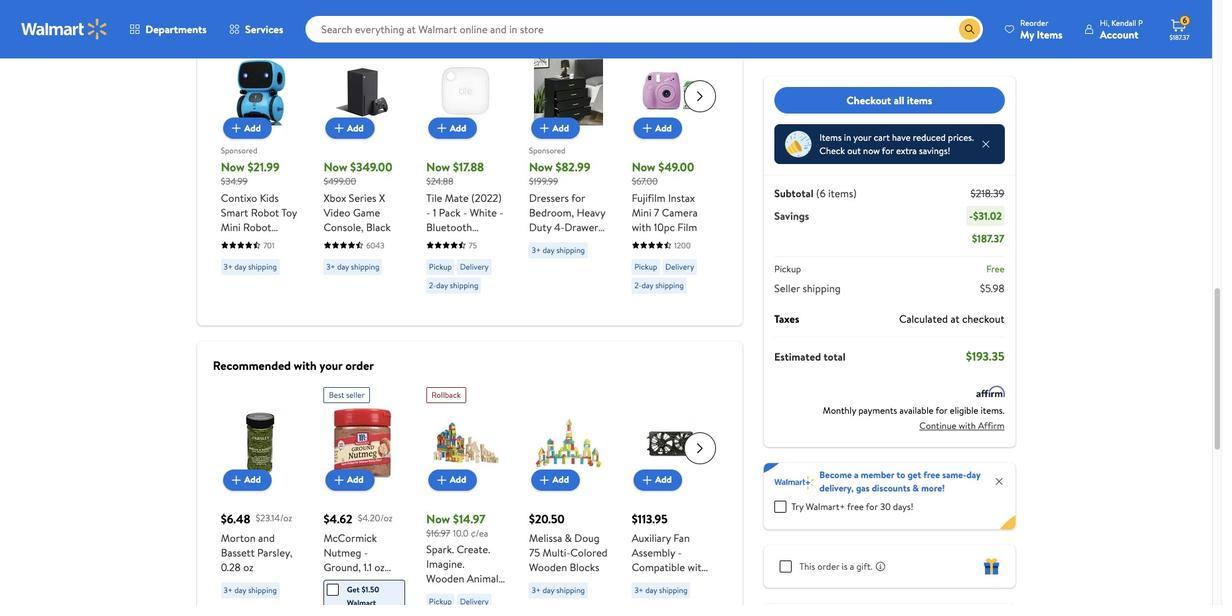 Task type: vqa. For each thing, say whether or not it's contained in the screenshot.
Best seller related to $4.62
yes



Task type: describe. For each thing, give the bounding box(es) containing it.
3+ day shipping for $113.95
[[635, 584, 688, 596]]

& inside $4.62 $4.20/oz mccormick nutmeg - ground, 1.1 oz mixed spices & seasonings
[[386, 574, 393, 589]]

seller shipping
[[775, 281, 841, 296]]

reduced price image
[[785, 131, 812, 157]]

add button for now $14.97
[[429, 469, 477, 491]]

1 vertical spatial a
[[850, 560, 855, 573]]

wooden inside now $14.97 $16.97 10.0 ¢/ea spark. create. imagine. wooden animal blocks with shape sor
[[426, 571, 465, 586]]

delivery for $17.88
[[460, 261, 489, 272]]

- inside $4.62 $4.20/oz mccormick nutmeg - ground, 1.1 oz mixed spices & seasonings
[[364, 545, 368, 560]]

delivery for $49.00
[[666, 261, 694, 272]]

extra savings on items you've viewed
[[213, 5, 404, 22]]

seller
[[775, 281, 800, 296]]

$49.00
[[659, 159, 695, 175]]

add button inside $113.95 group
[[634, 469, 683, 491]]

smart
[[221, 205, 248, 220]]

6043
[[366, 240, 385, 251]]

seller for now $17.88
[[449, 37, 468, 49]]

0 horizontal spatial free
[[848, 500, 864, 514]]

oz for $6.48
[[243, 560, 254, 574]]

now $21.99 group
[[221, 30, 300, 380]]

pack
[[439, 205, 461, 220]]

1 horizontal spatial order
[[818, 560, 840, 573]]

walmart plus image
[[775, 476, 814, 490]]

vertical
[[556, 307, 592, 322]]

add to cart image inside $113.95 group
[[639, 472, 655, 488]]

and inside $6.48 $23.14/oz morton and bassett parsley, 0.28 oz
[[258, 531, 275, 545]]

add to cart image for now $349.00
[[331, 120, 347, 136]]

now for $14.97
[[426, 511, 450, 527]]

¢/ea
[[471, 527, 488, 540]]

bluetooth
[[426, 220, 472, 234]]

locator
[[426, 263, 462, 278]]

gifting image
[[984, 559, 1000, 575]]

subtotal (6 items)
[[775, 186, 857, 201]]

reorder
[[1021, 17, 1049, 28]]

shipping inside now $349.00 group
[[351, 261, 380, 272]]

close walmart plus section image
[[994, 476, 1005, 487]]

day inside $113.95 group
[[646, 584, 657, 596]]

with inside $113.95 auxiliary fan assembly - compatible with 2004 - 2012 chevy malibu 2005 2006
[[688, 560, 708, 574]]

3+ for $20.50
[[532, 584, 541, 596]]

departments button
[[118, 13, 218, 45]]

$113.95 auxiliary fan assembly - compatible with 2004 - 2012 chevy malibu 2005 2006
[[632, 511, 710, 605]]

savings
[[775, 209, 810, 223]]

$349.00
[[350, 159, 393, 175]]

add to cart image for now $14.97
[[434, 472, 450, 488]]

blocks inside $20.50 melissa & doug 75 multi-colored wooden blocks
[[570, 560, 600, 574]]

eligible
[[950, 404, 979, 417]]

robot left toy
[[251, 205, 279, 220]]

your for order
[[320, 357, 343, 374]]

departments
[[146, 22, 207, 37]]

extra
[[213, 5, 241, 22]]

3+ inside the now $21.99 group
[[224, 261, 233, 272]]

hi,
[[1100, 17, 1110, 28]]

savings
[[244, 5, 282, 22]]

wood
[[529, 234, 556, 249]]

become
[[820, 468, 852, 482]]

doug
[[575, 531, 600, 545]]

- down $218.39
[[970, 209, 974, 223]]

add to cart image for $17.88
[[434, 120, 450, 136]]

day inside $6.48 group
[[235, 584, 246, 596]]

3+ inside now $349.00 group
[[326, 261, 335, 272]]

walmart image
[[21, 19, 108, 40]]

reduced
[[913, 131, 946, 144]]

0 horizontal spatial storage
[[529, 322, 565, 337]]

add inside $20.50 group
[[553, 473, 569, 487]]

now $17.88 group
[[426, 30, 505, 299]]

tracker,
[[426, 234, 462, 249]]

for right dressers
[[572, 190, 585, 205]]

add inside $113.95 group
[[655, 473, 672, 487]]

Search search field
[[305, 16, 983, 43]]

3+ day shipping for sponsored
[[532, 244, 585, 255]]

6
[[1183, 15, 1188, 26]]

item
[[477, 249, 499, 263]]

assembly
[[632, 545, 675, 560]]

for up entryway,
[[529, 337, 543, 351]]

blocks inside now $14.97 $16.97 10.0 ¢/ea spark. create. imagine. wooden animal blocks with shape sor
[[426, 586, 456, 601]]

estimated total
[[775, 349, 846, 364]]

dancing
[[221, 249, 259, 263]]

- right pack at the top left
[[463, 205, 467, 220]]

items inside button
[[907, 93, 933, 108]]

$6.48 group
[[221, 382, 300, 604]]

2005
[[632, 604, 656, 605]]

deal for now
[[226, 37, 242, 49]]

shipping inside $20.50 group
[[557, 584, 585, 596]]

3+ day shipping for $6.48
[[224, 584, 277, 596]]

best seller for $4.62
[[329, 389, 365, 400]]

$4.62 group
[[324, 382, 405, 605]]

& inside become a member to get free same-day delivery, gas discounts & more!
[[913, 482, 919, 495]]

$218.39
[[971, 186, 1005, 201]]

morton
[[221, 531, 256, 545]]

add to cart image for now
[[228, 120, 244, 136]]

with inside monthly payments available for eligible items. continue with affirm
[[959, 419, 976, 432]]

$6.48 $23.14/oz morton and bassett parsley, 0.28 oz
[[221, 511, 293, 574]]

add inside $6.48 group
[[244, 473, 261, 487]]

get
[[347, 584, 360, 595]]

add for now $17.88
[[450, 122, 467, 135]]

add button for now $349.00
[[326, 118, 374, 139]]

entryway,
[[529, 366, 574, 380]]

account
[[1100, 27, 1139, 42]]

$17.88
[[453, 159, 484, 175]]

total
[[824, 349, 846, 364]]

$21.99
[[248, 159, 280, 175]]

affirm image
[[977, 386, 1005, 397]]

sensor
[[221, 293, 252, 307]]

walmart+
[[806, 500, 845, 514]]

shipping inside $6.48 group
[[248, 584, 277, 596]]

get $1.50 walmart cash walmart plus, element
[[327, 583, 394, 605]]

animal
[[467, 571, 499, 586]]

3+ day shipping inside the now $21.99 group
[[224, 261, 277, 272]]

Get $1.50 Walmart Cash checkbox
[[327, 584, 339, 596]]

with inside now $14.97 $16.97 10.0 ¢/ea spark. create. imagine. wooden animal blocks with shape sor
[[459, 586, 478, 601]]

now $349.00 $499.00 xbox series x video game console, black
[[324, 159, 393, 234]]

monthly
[[823, 404, 857, 417]]

day inside $20.50 group
[[543, 584, 555, 596]]

add button for $4.62
[[326, 469, 374, 491]]

add button for now $21.99
[[223, 118, 272, 139]]

rollback
[[432, 389, 461, 400]]

nutmeg
[[324, 545, 362, 560]]

duty
[[529, 220, 552, 234]]

day inside the now $21.99 group
[[235, 261, 246, 272]]

robot up 701
[[243, 220, 272, 234]]

black inside now $349.00 $499.00 xbox series x video game console, black
[[366, 220, 391, 234]]

now
[[864, 144, 880, 157]]

- right assembly
[[678, 545, 682, 560]]

reorder my items
[[1021, 17, 1063, 42]]

delivery,
[[820, 482, 854, 495]]

search icon image
[[965, 24, 975, 35]]

2 horizontal spatial pickup
[[775, 262, 801, 276]]

keys
[[465, 234, 486, 249]]

$4.62
[[324, 511, 353, 527]]

compatible
[[632, 560, 685, 574]]

continue
[[920, 419, 957, 432]]

payments
[[859, 404, 898, 417]]

with right "r1"
[[294, 357, 317, 374]]

$20.50 group
[[529, 382, 608, 604]]

3+ day shipping inside now $349.00 group
[[326, 261, 380, 272]]

discounts
[[872, 482, 911, 495]]

add to cart image inside $6.48 group
[[228, 472, 244, 488]]

sponsored now $21.99 $34.99 contixo kids smart robot toy mini robot talking singing dancing interactive voice control touch sensor speech recognition infant toddler children robotics - r1 blue
[[221, 145, 299, 380]]

wooden inside $20.50 melissa & doug 75 multi-colored wooden blocks
[[529, 560, 567, 574]]

mixed
[[324, 574, 352, 589]]

recognition
[[221, 307, 277, 322]]

$23.14/oz
[[256, 512, 292, 525]]

mate
[[445, 190, 469, 205]]

3+ for $6.48
[[224, 584, 233, 596]]

1 horizontal spatial $187.37
[[1170, 33, 1190, 42]]

add button for now $49.00
[[634, 118, 683, 139]]

savings!
[[919, 144, 951, 157]]

blue
[[221, 366, 241, 380]]

modern
[[529, 263, 565, 278]]

day inside now $17.88 group
[[436, 279, 448, 291]]

$34.99
[[221, 175, 248, 188]]

checkout all items button
[[775, 87, 1005, 114]]

1 horizontal spatial storage
[[568, 263, 604, 278]]

toy
[[282, 205, 297, 220]]

3+ day shipping for $20.50
[[532, 584, 585, 596]]

shipping inside now $49.00 group
[[656, 279, 684, 291]]

film
[[678, 220, 697, 234]]

auxiliary
[[632, 531, 671, 545]]

shipping inside now $17.88 group
[[450, 279, 479, 291]]

x
[[379, 190, 385, 205]]

$499.00
[[324, 175, 356, 188]]

xbox
[[324, 190, 346, 205]]

heavy
[[577, 205, 606, 220]]

now for $49.00
[[632, 159, 656, 175]]

0 vertical spatial chest
[[559, 234, 586, 249]]

day inside the now $82.99 group
[[543, 244, 555, 255]]

shipping inside the now $82.99 group
[[557, 244, 585, 255]]

This order is a gift. checkbox
[[780, 561, 792, 573]]

free inside become a member to get free same-day delivery, gas discounts & more!
[[924, 468, 940, 482]]

0 horizontal spatial order
[[346, 357, 374, 374]]

$113.95 group
[[632, 382, 711, 605]]

- inside sponsored now $21.99 $34.99 contixo kids smart robot toy mini robot talking singing dancing interactive voice control touch sensor speech recognition infant toddler children robotics - r1 blue
[[264, 351, 268, 366]]

black inside sponsored now $82.99 $199.99 dressers for bedroom, heavy duty 4-drawer wood chest of drawers, modern storage bedroom chest for kids room, black vertical storage cabinet for bathroom, closet, entryway, hallway, nursery, l2027
[[529, 307, 554, 322]]

gift.
[[857, 560, 873, 573]]

- left 1
[[426, 205, 431, 220]]

is
[[842, 560, 848, 573]]

next slide for horizontalscrollerrecommendations list image
[[684, 80, 716, 112]]

at
[[951, 312, 960, 326]]

$6.48
[[221, 511, 250, 527]]



Task type: locate. For each thing, give the bounding box(es) containing it.
1 vertical spatial free
[[848, 500, 864, 514]]

1 vertical spatial best seller
[[329, 389, 365, 400]]

fan
[[674, 531, 690, 545]]

add to cart image
[[228, 120, 244, 136], [434, 120, 450, 136], [639, 120, 655, 136], [537, 472, 553, 488]]

1 vertical spatial and
[[258, 531, 275, 545]]

shipping inside the now $21.99 group
[[248, 261, 277, 272]]

free right get
[[924, 468, 940, 482]]

ground,
[[324, 560, 361, 574]]

deal inside the now $82.99 group
[[535, 37, 550, 49]]

best inside now $17.88 group
[[432, 37, 447, 49]]

1 oz from the left
[[243, 560, 254, 574]]

deal for $49.00
[[637, 37, 653, 49]]

add button for now $82.99
[[531, 118, 580, 139]]

you've
[[332, 5, 365, 22]]

video
[[324, 205, 351, 220]]

add button inside now $14.97 group
[[429, 469, 477, 491]]

1 horizontal spatial and
[[458, 249, 475, 263]]

4 deal from the left
[[637, 37, 653, 49]]

a inside become a member to get free same-day delivery, gas discounts & more!
[[854, 468, 859, 482]]

75 left 'item'
[[469, 240, 477, 251]]

3+ for sponsored
[[532, 244, 541, 255]]

oz
[[243, 560, 254, 574], [375, 560, 385, 574]]

& left more!
[[913, 482, 919, 495]]

1 vertical spatial &
[[565, 531, 572, 545]]

Try Walmart+ free for 30 days! checkbox
[[775, 501, 787, 513]]

3+ day shipping inside the now $82.99 group
[[532, 244, 585, 255]]

add button inside $6.48 group
[[223, 469, 272, 491]]

services button
[[218, 13, 295, 45]]

$187.37 down 6
[[1170, 33, 1190, 42]]

1 horizontal spatial oz
[[375, 560, 385, 574]]

add to cart image for $4.62
[[331, 472, 347, 488]]

delivery inside now $49.00 group
[[666, 261, 694, 272]]

0 horizontal spatial black
[[366, 220, 391, 234]]

with down eligible
[[959, 419, 976, 432]]

items)
[[829, 186, 857, 201]]

delivery
[[460, 261, 489, 272], [666, 261, 694, 272]]

(2022)
[[471, 190, 502, 205]]

mini inside the now $49.00 $67.00 fujifilm instax mini 7  camera with 10pc film
[[632, 205, 652, 220]]

best seller for now $17.88
[[432, 37, 468, 49]]

0 vertical spatial a
[[854, 468, 859, 482]]

0 vertical spatial best
[[432, 37, 447, 49]]

3+ day shipping inside $20.50 group
[[532, 584, 585, 596]]

best seller inside now $17.88 group
[[432, 37, 468, 49]]

my
[[1021, 27, 1035, 42]]

pickup down 10pc
[[635, 261, 658, 272]]

$31.02
[[974, 209, 1002, 223]]

Walmart Site-Wide search field
[[305, 16, 983, 43]]

pickup for $49.00
[[635, 261, 658, 272]]

white
[[470, 205, 497, 220]]

on
[[284, 5, 298, 22]]

colored
[[571, 545, 608, 560]]

2-day shipping down locator on the top of the page
[[429, 279, 479, 291]]

0 horizontal spatial $187.37
[[972, 231, 1005, 246]]

pickup inside now $17.88 group
[[429, 261, 452, 272]]

10pc
[[654, 220, 675, 234]]

kids inside sponsored now $82.99 $199.99 dressers for bedroom, heavy duty 4-drawer wood chest of drawers, modern storage bedroom chest for kids room, black vertical storage cabinet for bathroom, closet, entryway, hallway, nursery, l2027
[[545, 293, 564, 307]]

best inside $4.62 group
[[329, 389, 344, 400]]

3+ down melissa
[[532, 584, 541, 596]]

0 horizontal spatial oz
[[243, 560, 254, 574]]

banner containing become a member to get free same-day delivery, gas discounts & more!
[[764, 463, 1016, 530]]

checkout
[[847, 93, 892, 108]]

add button inside the now $82.99 group
[[531, 118, 580, 139]]

shipping down 1200
[[656, 279, 684, 291]]

add up $349.00
[[347, 122, 364, 135]]

finder
[[426, 249, 456, 263]]

0 horizontal spatial kids
[[260, 190, 279, 205]]

1 horizontal spatial best
[[432, 37, 447, 49]]

with left 7
[[632, 220, 652, 234]]

best for $4.62
[[329, 389, 344, 400]]

delivery down 1200
[[666, 261, 694, 272]]

3+ inside $6.48 group
[[224, 584, 233, 596]]

3+ inside $113.95 group
[[635, 584, 644, 596]]

0 vertical spatial items
[[1037, 27, 1063, 42]]

add to cart image up $499.00
[[331, 120, 347, 136]]

now inside the 'now $17.88 $24.88 tile mate (2022) - 1 pack - white - bluetooth tracker, keys finder and item locator'
[[426, 159, 450, 175]]

add inside $4.62 group
[[347, 473, 364, 487]]

mccormick
[[324, 531, 377, 545]]

add for now $82.99
[[553, 122, 569, 135]]

1 vertical spatial blocks
[[426, 586, 456, 601]]

1 horizontal spatial wooden
[[529, 560, 567, 574]]

kendall
[[1112, 17, 1137, 28]]

- left "r1"
[[264, 351, 268, 366]]

now inside sponsored now $21.99 $34.99 contixo kids smart robot toy mini robot talking singing dancing interactive voice control touch sensor speech recognition infant toddler children robotics - r1 blue
[[221, 159, 245, 175]]

1 vertical spatial best
[[329, 389, 344, 400]]

0 horizontal spatial items
[[300, 5, 329, 22]]

2- inside now $49.00 group
[[635, 279, 642, 291]]

1 horizontal spatial seller
[[449, 37, 468, 49]]

add to cart image up $20.50
[[537, 472, 553, 488]]

0 vertical spatial black
[[366, 220, 391, 234]]

blocks down imagine.
[[426, 586, 456, 601]]

sponsored up $82.99
[[529, 145, 566, 156]]

1 horizontal spatial sponsored
[[529, 145, 566, 156]]

shipping down compatible
[[659, 584, 688, 596]]

your right "r1"
[[320, 357, 343, 374]]

add up "$49.00"
[[655, 122, 672, 135]]

deal inside the now $21.99 group
[[226, 37, 242, 49]]

1 horizontal spatial 2-day shipping
[[635, 279, 684, 291]]

learn more about gifting image
[[876, 561, 886, 572]]

add to cart image up $113.95
[[639, 472, 655, 488]]

oz inside $6.48 $23.14/oz morton and bassett parsley, 0.28 oz
[[243, 560, 254, 574]]

1 horizontal spatial mini
[[632, 205, 652, 220]]

for left 30
[[866, 500, 878, 514]]

mini left 7
[[632, 205, 652, 220]]

items inside items in your cart have reduced prices. check out now for extra savings!
[[820, 131, 842, 144]]

$20.50 melissa & doug 75 multi-colored wooden blocks
[[529, 511, 608, 574]]

1 horizontal spatial items
[[1037, 27, 1063, 42]]

for down modern
[[529, 293, 543, 307]]

sponsored inside sponsored now $21.99 $34.99 contixo kids smart robot toy mini robot talking singing dancing interactive voice control touch sensor speech recognition infant toddler children robotics - r1 blue
[[221, 145, 257, 156]]

0 vertical spatial seller
[[449, 37, 468, 49]]

7
[[654, 205, 660, 220]]

pickup inside now $49.00 group
[[635, 261, 658, 272]]

1 horizontal spatial 75
[[529, 545, 540, 560]]

member
[[861, 468, 895, 482]]

now inside now $14.97 $16.97 10.0 ¢/ea spark. create. imagine. wooden animal blocks with shape sor
[[426, 511, 450, 527]]

add to cart image up '$16.97'
[[434, 472, 450, 488]]

- left the 2012
[[660, 574, 664, 589]]

0 horizontal spatial sponsored
[[221, 145, 257, 156]]

1 horizontal spatial &
[[565, 531, 572, 545]]

add inside now $49.00 group
[[655, 122, 672, 135]]

2- inside now $17.88 group
[[429, 279, 436, 291]]

add for $4.62
[[347, 473, 364, 487]]

& inside $20.50 melissa & doug 75 multi-colored wooden blocks
[[565, 531, 572, 545]]

add button up $21.99
[[223, 118, 272, 139]]

add up $21.99
[[244, 122, 261, 135]]

now up dressers
[[529, 159, 553, 175]]

with right the 2012
[[688, 560, 708, 574]]

$187.37 down $31.02
[[972, 231, 1005, 246]]

seller for $4.62
[[346, 389, 365, 400]]

mini inside sponsored now $21.99 $34.99 contixo kids smart robot toy mini robot talking singing dancing interactive voice control touch sensor speech recognition infant toddler children robotics - r1 blue
[[221, 220, 241, 234]]

day inside now $349.00 group
[[337, 261, 349, 272]]

2-day shipping inside now $17.88 group
[[429, 279, 479, 291]]

1 sponsored from the left
[[221, 145, 257, 156]]

1 vertical spatial $187.37
[[972, 231, 1005, 246]]

3+ day shipping down 0.28 on the bottom
[[224, 584, 277, 596]]

same-
[[943, 468, 967, 482]]

3+ day shipping down 6043
[[326, 261, 380, 272]]

services
[[245, 22, 283, 37]]

add to cart image up $67.00
[[639, 120, 655, 136]]

deal inside now $49.00 group
[[637, 37, 653, 49]]

1 vertical spatial items
[[820, 131, 842, 144]]

2-day shipping for $49.00
[[635, 279, 684, 291]]

oz inside $4.62 $4.20/oz mccormick nutmeg - ground, 1.1 oz mixed spices & seasonings
[[375, 560, 385, 574]]

drawers,
[[529, 249, 570, 263]]

touch
[[259, 278, 286, 293]]

add to cart image up $6.48
[[228, 472, 244, 488]]

delivery inside now $17.88 group
[[460, 261, 489, 272]]

parsley,
[[257, 545, 293, 560]]

2 2- from the left
[[635, 279, 642, 291]]

& right $1.50
[[386, 574, 393, 589]]

now left $17.88
[[426, 159, 450, 175]]

1 vertical spatial seller
[[346, 389, 365, 400]]

1 vertical spatial items
[[907, 93, 933, 108]]

multi-
[[543, 545, 571, 560]]

$67.00
[[632, 175, 658, 188]]

0 horizontal spatial best
[[329, 389, 344, 400]]

melissa
[[529, 531, 562, 545]]

0 vertical spatial order
[[346, 357, 374, 374]]

storage up room,
[[568, 263, 604, 278]]

3+ day shipping up 2005 at right
[[635, 584, 688, 596]]

add up $14.97
[[450, 473, 467, 487]]

and down $23.14/oz in the bottom left of the page
[[258, 531, 275, 545]]

sponsored for $21.99
[[221, 145, 257, 156]]

now $349.00 group
[[324, 30, 403, 280]]

1 vertical spatial your
[[320, 357, 343, 374]]

2 horizontal spatial &
[[913, 482, 919, 495]]

bassett
[[221, 545, 255, 560]]

3+ day shipping up 'control'
[[224, 261, 277, 272]]

$187.37
[[1170, 33, 1190, 42], [972, 231, 1005, 246]]

2-day shipping inside now $49.00 group
[[635, 279, 684, 291]]

1 horizontal spatial items
[[907, 93, 933, 108]]

add for now $14.97
[[450, 473, 467, 487]]

add button inside $20.50 group
[[531, 469, 580, 491]]

now up xbox
[[324, 159, 347, 175]]

now $49.00 group
[[632, 30, 711, 299]]

drawer
[[565, 220, 598, 234]]

0 horizontal spatial delivery
[[460, 261, 489, 272]]

add up $82.99
[[553, 122, 569, 135]]

shipping down 6043
[[351, 261, 380, 272]]

add for now $349.00
[[347, 122, 364, 135]]

items inside reorder my items
[[1037, 27, 1063, 42]]

shipping inside $113.95 group
[[659, 584, 688, 596]]

add to cart image up "$199.99"
[[537, 120, 553, 136]]

2012
[[666, 574, 687, 589]]

add button up $113.95
[[634, 469, 683, 491]]

shipping down locator on the top of the page
[[450, 279, 479, 291]]

0 vertical spatial storage
[[568, 263, 604, 278]]

pickup
[[429, 261, 452, 272], [635, 261, 658, 272], [775, 262, 801, 276]]

add to cart image inside now $349.00 group
[[331, 120, 347, 136]]

instax
[[668, 190, 695, 205]]

add button up $82.99
[[531, 118, 580, 139]]

0 horizontal spatial best seller
[[329, 389, 365, 400]]

try walmart+ free for 30 days!
[[792, 500, 914, 514]]

malibu
[[664, 589, 694, 604]]

shipping left of
[[557, 244, 585, 255]]

of
[[588, 234, 598, 249]]

add inside the now $82.99 group
[[553, 122, 569, 135]]

items right the on
[[300, 5, 329, 22]]

3+ day shipping inside $113.95 group
[[635, 584, 688, 596]]

sponsored inside sponsored now $82.99 $199.99 dressers for bedroom, heavy duty 4-drawer wood chest of drawers, modern storage bedroom chest for kids room, black vertical storage cabinet for bathroom, closet, entryway, hallway, nursery, l2027
[[529, 145, 566, 156]]

day inside become a member to get free same-day delivery, gas discounts & more!
[[967, 468, 981, 482]]

1.1
[[364, 560, 372, 574]]

get $1.50 walmar
[[347, 584, 379, 605]]

2 oz from the left
[[375, 560, 385, 574]]

$20.50
[[529, 511, 565, 527]]

add to cart image for now $82.99
[[537, 120, 553, 136]]

now for $17.88
[[426, 159, 450, 175]]

0 horizontal spatial &
[[386, 574, 393, 589]]

with right shape
[[459, 586, 478, 601]]

1 horizontal spatial free
[[924, 468, 940, 482]]

add button up $14.97
[[429, 469, 477, 491]]

add up $4.62
[[347, 473, 364, 487]]

kids left toy
[[260, 190, 279, 205]]

game
[[353, 205, 380, 220]]

deal inside now $349.00 group
[[329, 37, 345, 49]]

oz for $4.62
[[375, 560, 385, 574]]

viewed
[[368, 5, 404, 22]]

1 horizontal spatial kids
[[545, 293, 564, 307]]

3+ up 'control'
[[224, 261, 233, 272]]

2 2-day shipping from the left
[[635, 279, 684, 291]]

1 horizontal spatial pickup
[[635, 261, 658, 272]]

3+ for $113.95
[[635, 584, 644, 596]]

shipping down multi-
[[557, 584, 585, 596]]

0 horizontal spatial mini
[[221, 220, 241, 234]]

add to cart image inside now $17.88 group
[[434, 120, 450, 136]]

pickup for $17.88
[[429, 261, 452, 272]]

now for $349.00
[[324, 159, 347, 175]]

add to cart image inside $20.50 group
[[537, 472, 553, 488]]

2004
[[632, 574, 657, 589]]

sponsored up $21.99
[[221, 145, 257, 156]]

0 vertical spatial 75
[[469, 240, 477, 251]]

for right now in the right of the page
[[882, 144, 894, 157]]

0 vertical spatial and
[[458, 249, 475, 263]]

close nudge image
[[981, 139, 992, 149]]

1 horizontal spatial delivery
[[666, 261, 694, 272]]

a right is
[[850, 560, 855, 573]]

add inside now $349.00 group
[[347, 122, 364, 135]]

oz right the 1.1
[[375, 560, 385, 574]]

with inside the now $49.00 $67.00 fujifilm instax mini 7  camera with 10pc film
[[632, 220, 652, 234]]

3+
[[532, 244, 541, 255], [224, 261, 233, 272], [326, 261, 335, 272], [224, 584, 233, 596], [532, 584, 541, 596], [635, 584, 644, 596]]

4-
[[554, 220, 565, 234]]

add button up "$49.00"
[[634, 118, 683, 139]]

3+ down the console,
[[326, 261, 335, 272]]

0 horizontal spatial seller
[[346, 389, 365, 400]]

items right my on the top of the page
[[1037, 27, 1063, 42]]

oz right 0.28 on the bottom
[[243, 560, 254, 574]]

spices
[[354, 574, 383, 589]]

out
[[848, 144, 861, 157]]

2 vertical spatial &
[[386, 574, 393, 589]]

3+ day shipping down multi-
[[532, 584, 585, 596]]

2 delivery from the left
[[666, 261, 694, 272]]

add inside the now $21.99 group
[[244, 122, 261, 135]]

add button inside now $49.00 group
[[634, 118, 683, 139]]

now $14.97 group
[[426, 382, 505, 605]]

toddler
[[250, 322, 284, 337]]

your right in
[[854, 131, 872, 144]]

add button
[[223, 118, 272, 139], [326, 118, 374, 139], [429, 118, 477, 139], [531, 118, 580, 139], [634, 118, 683, 139], [223, 469, 272, 491], [326, 469, 374, 491], [429, 469, 477, 491], [531, 469, 580, 491], [634, 469, 683, 491]]

1 delivery from the left
[[460, 261, 489, 272]]

3+ down 0.28 on the bottom
[[224, 584, 233, 596]]

pickup down tracker,
[[429, 261, 452, 272]]

1 horizontal spatial best seller
[[432, 37, 468, 49]]

subtotal
[[775, 186, 814, 201]]

add inside now $17.88 group
[[450, 122, 467, 135]]

75 inside $20.50 melissa & doug 75 multi-colored wooden blocks
[[529, 545, 540, 560]]

- right white
[[500, 205, 504, 220]]

add button inside now $349.00 group
[[326, 118, 374, 139]]

for inside monthly payments available for eligible items. continue with affirm
[[936, 404, 948, 417]]

0 horizontal spatial blocks
[[426, 586, 456, 601]]

0 vertical spatial blocks
[[570, 560, 600, 574]]

& left doug
[[565, 531, 572, 545]]

0 horizontal spatial pickup
[[429, 261, 452, 272]]

1 horizontal spatial 2-
[[635, 279, 642, 291]]

2 sponsored from the left
[[529, 145, 566, 156]]

sponsored for $82.99
[[529, 145, 566, 156]]

and left 'item'
[[458, 249, 475, 263]]

add button inside $4.62 group
[[326, 469, 374, 491]]

0 horizontal spatial your
[[320, 357, 343, 374]]

calculated
[[899, 312, 948, 326]]

add to cart image inside the now $21.99 group
[[228, 120, 244, 136]]

add to cart image inside the now $82.99 group
[[537, 120, 553, 136]]

camera
[[662, 205, 698, 220]]

now inside sponsored now $82.99 $199.99 dressers for bedroom, heavy duty 4-drawer wood chest of drawers, modern storage bedroom chest for kids room, black vertical storage cabinet for bathroom, closet, entryway, hallway, nursery, l2027
[[529, 159, 553, 175]]

0 horizontal spatial wooden
[[426, 571, 465, 586]]

75 left multi-
[[529, 545, 540, 560]]

add to cart image
[[331, 120, 347, 136], [537, 120, 553, 136], [228, 472, 244, 488], [331, 472, 347, 488], [434, 472, 450, 488], [639, 472, 655, 488]]

in
[[844, 131, 851, 144]]

add for now $21.99
[[244, 122, 261, 135]]

add up $6.48
[[244, 473, 261, 487]]

add to cart image for $49.00
[[639, 120, 655, 136]]

0 vertical spatial your
[[854, 131, 872, 144]]

delivery down keys
[[460, 261, 489, 272]]

0 vertical spatial kids
[[260, 190, 279, 205]]

best for now $17.88
[[432, 37, 447, 49]]

0 horizontal spatial 75
[[469, 240, 477, 251]]

$82.99
[[556, 159, 591, 175]]

1 vertical spatial order
[[818, 560, 840, 573]]

your for cart
[[854, 131, 872, 144]]

1 deal from the left
[[226, 37, 242, 49]]

next slide for horizontalscrollerrecommendations list image
[[684, 432, 716, 464]]

black up 6043
[[366, 220, 391, 234]]

now $82.99 group
[[529, 30, 608, 410]]

0 horizontal spatial and
[[258, 531, 275, 545]]

add button up $17.88
[[429, 118, 477, 139]]

$4.62 $4.20/oz mccormick nutmeg - ground, 1.1 oz mixed spices & seasonings
[[324, 511, 393, 604]]

add to cart image inside now $49.00 group
[[639, 120, 655, 136]]

chest left of
[[559, 234, 586, 249]]

1 horizontal spatial your
[[854, 131, 872, 144]]

your inside items in your cart have reduced prices. check out now for extra savings!
[[854, 131, 872, 144]]

0 horizontal spatial 2-day shipping
[[429, 279, 479, 291]]

2-day shipping for $17.88
[[429, 279, 479, 291]]

shipping right seller
[[803, 281, 841, 296]]

contixo
[[221, 190, 257, 205]]

wooden up shape
[[426, 571, 465, 586]]

day inside now $49.00 group
[[642, 279, 654, 291]]

seller inside now $17.88 group
[[449, 37, 468, 49]]

2- for now $49.00
[[635, 279, 642, 291]]

seller inside $4.62 group
[[346, 389, 365, 400]]

nursery,
[[529, 395, 568, 410]]

chevy
[[632, 589, 661, 604]]

0 horizontal spatial items
[[820, 131, 842, 144]]

blocks
[[570, 560, 600, 574], [426, 586, 456, 601]]

1 2- from the left
[[429, 279, 436, 291]]

1 horizontal spatial black
[[529, 307, 554, 322]]

add up $20.50
[[553, 473, 569, 487]]

a right 'become'
[[854, 468, 859, 482]]

add button up $20.50
[[531, 469, 580, 491]]

$16.97
[[426, 527, 450, 540]]

add button for now $17.88
[[429, 118, 477, 139]]

1 vertical spatial 75
[[529, 545, 540, 560]]

hi, kendall p account
[[1100, 17, 1144, 42]]

for inside items in your cart have reduced prices. check out now for extra savings!
[[882, 144, 894, 157]]

1 2-day shipping from the left
[[429, 279, 479, 291]]

kids inside sponsored now $21.99 $34.99 contixo kids smart robot toy mini robot talking singing dancing interactive voice control touch sensor speech recognition infant toddler children robotics - r1 blue
[[260, 190, 279, 205]]

1 vertical spatial kids
[[545, 293, 564, 307]]

2- for now $17.88
[[429, 279, 436, 291]]

add for now $49.00
[[655, 122, 672, 135]]

add to cart image up $34.99
[[228, 120, 244, 136]]

0 vertical spatial best seller
[[432, 37, 468, 49]]

3+ day shipping inside $6.48 group
[[224, 584, 277, 596]]

1 vertical spatial storage
[[529, 322, 565, 337]]

add button inside now $17.88 group
[[429, 118, 477, 139]]

storage up closet,
[[529, 322, 565, 337]]

0 horizontal spatial 2-
[[429, 279, 436, 291]]

0 vertical spatial free
[[924, 468, 940, 482]]

items right all on the top
[[907, 93, 933, 108]]

2-day shipping down 1200
[[635, 279, 684, 291]]

add button up $349.00
[[326, 118, 374, 139]]

1 horizontal spatial blocks
[[570, 560, 600, 574]]

deal for $349.00
[[329, 37, 345, 49]]

robot
[[251, 205, 279, 220], [243, 220, 272, 234]]

robotics
[[221, 351, 261, 366]]

shipping up 'touch'
[[248, 261, 277, 272]]

3+ day shipping down 4-
[[532, 244, 585, 255]]

pickup up seller
[[775, 262, 801, 276]]

0 vertical spatial $187.37
[[1170, 33, 1190, 42]]

add to cart image inside $4.62 group
[[331, 472, 347, 488]]

banner
[[764, 463, 1016, 530]]

3 deal from the left
[[535, 37, 550, 49]]

gas
[[856, 482, 870, 495]]

$113.95
[[632, 511, 668, 527]]

0 vertical spatial &
[[913, 482, 919, 495]]

add button inside the now $21.99 group
[[223, 118, 272, 139]]

2 deal from the left
[[329, 37, 345, 49]]

0 vertical spatial items
[[300, 5, 329, 22]]

become a member to get free same-day delivery, gas discounts & more!
[[820, 468, 981, 495]]

speech
[[255, 293, 288, 307]]

black down bedroom
[[529, 307, 554, 322]]

1 vertical spatial black
[[529, 307, 554, 322]]

- right nutmeg
[[364, 545, 368, 560]]

items in your cart have reduced prices. check out now for extra savings!
[[820, 131, 974, 157]]

now inside now $349.00 $499.00 xbox series x video game console, black
[[324, 159, 347, 175]]

-$31.02
[[970, 209, 1002, 223]]

continue with affirm link
[[920, 415, 1005, 437]]

1 vertical spatial chest
[[574, 278, 602, 293]]

$199.99
[[529, 175, 559, 188]]

and inside the 'now $17.88 $24.88 tile mate (2022) - 1 pack - white - bluetooth tracker, keys finder and item locator'
[[458, 249, 475, 263]]

recommended with your order
[[213, 357, 374, 374]]

wooden down melissa
[[529, 560, 567, 574]]

1
[[433, 205, 437, 220]]

check
[[820, 144, 845, 157]]

75 inside now $17.88 group
[[469, 240, 477, 251]]



